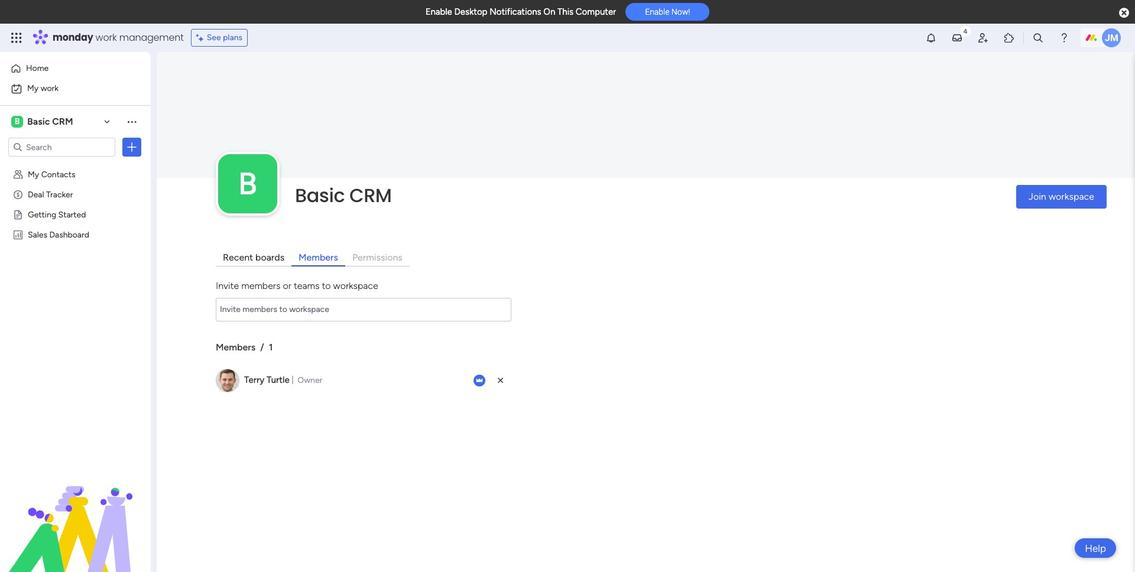 Task type: locate. For each thing, give the bounding box(es) containing it.
1 vertical spatial members
[[216, 342, 256, 353]]

0 vertical spatial members
[[299, 252, 338, 263]]

enable inside the enable now! button
[[645, 7, 670, 17]]

Search in workspace field
[[25, 140, 99, 154]]

enable now! button
[[626, 3, 710, 21]]

0 horizontal spatial work
[[41, 83, 59, 93]]

b
[[15, 117, 20, 127], [238, 166, 257, 202]]

0 vertical spatial b
[[15, 117, 20, 127]]

b inside workspace icon
[[15, 117, 20, 127]]

enable
[[426, 7, 452, 17], [645, 7, 670, 17]]

my inside option
[[27, 83, 39, 93]]

1 horizontal spatial enable
[[645, 7, 670, 17]]

enable for enable desktop notifications on this computer
[[426, 7, 452, 17]]

1 vertical spatial b
[[238, 166, 257, 202]]

this
[[558, 7, 574, 17]]

1 horizontal spatial crm
[[350, 182, 392, 209]]

my for my work
[[27, 83, 39, 93]]

my for my contacts
[[28, 169, 39, 179]]

0 vertical spatial basic
[[27, 116, 50, 127]]

crm
[[52, 116, 73, 127], [350, 182, 392, 209]]

members
[[299, 252, 338, 263], [216, 342, 256, 353]]

0 vertical spatial workspace
[[1049, 191, 1095, 202]]

1 horizontal spatial b
[[238, 166, 257, 202]]

list box containing my contacts
[[0, 162, 151, 404]]

see plans
[[207, 33, 243, 43]]

1 horizontal spatial members
[[299, 252, 338, 263]]

enable now!
[[645, 7, 690, 17]]

help image
[[1059, 32, 1071, 44]]

workspace up invite members to workspace text box
[[333, 280, 378, 292]]

invite
[[216, 280, 239, 292]]

workspace image
[[218, 154, 277, 213]]

dapulse close image
[[1120, 7, 1130, 19]]

work inside option
[[41, 83, 59, 93]]

4 image
[[961, 24, 971, 38]]

search everything image
[[1033, 32, 1045, 44]]

terry turtle link
[[244, 375, 290, 386]]

0 vertical spatial work
[[96, 31, 117, 44]]

see plans button
[[191, 29, 248, 47]]

basic crm
[[27, 116, 73, 127], [295, 182, 392, 209]]

join workspace button
[[1017, 185, 1107, 209]]

workspace options image
[[126, 116, 138, 128]]

1 horizontal spatial basic crm
[[295, 182, 392, 209]]

deal
[[28, 189, 44, 199]]

0 horizontal spatial basic crm
[[27, 116, 73, 127]]

0 horizontal spatial members
[[216, 342, 256, 353]]

b inside workspace image
[[238, 166, 257, 202]]

1 vertical spatial work
[[41, 83, 59, 93]]

work
[[96, 31, 117, 44], [41, 83, 59, 93]]

owner
[[298, 376, 323, 386]]

workspace
[[1049, 191, 1095, 202], [333, 280, 378, 292]]

members for members
[[299, 252, 338, 263]]

option
[[0, 164, 151, 166]]

enable desktop notifications on this computer
[[426, 7, 616, 17]]

0 vertical spatial crm
[[52, 116, 73, 127]]

contacts
[[41, 169, 75, 179]]

1 vertical spatial my
[[28, 169, 39, 179]]

0 horizontal spatial b
[[15, 117, 20, 127]]

None text field
[[216, 298, 512, 322]]

deal tracker
[[28, 189, 73, 199]]

/
[[260, 342, 264, 353]]

my down 'home'
[[27, 83, 39, 93]]

list box
[[0, 162, 151, 404]]

join
[[1029, 191, 1047, 202]]

members left / at left
[[216, 342, 256, 353]]

home option
[[7, 59, 144, 78]]

join workspace
[[1029, 191, 1095, 202]]

members up to
[[299, 252, 338, 263]]

work down 'home'
[[41, 83, 59, 93]]

boards
[[256, 252, 285, 263]]

work for monday
[[96, 31, 117, 44]]

0 horizontal spatial workspace
[[333, 280, 378, 292]]

1 vertical spatial crm
[[350, 182, 392, 209]]

0 vertical spatial basic crm
[[27, 116, 73, 127]]

basic inside 'workspace selection' element
[[27, 116, 50, 127]]

0 horizontal spatial enable
[[426, 7, 452, 17]]

lottie animation image
[[0, 453, 151, 573]]

1 vertical spatial basic
[[295, 182, 345, 209]]

recent boards
[[223, 252, 285, 263]]

monday marketplace image
[[1004, 32, 1016, 44]]

1 horizontal spatial work
[[96, 31, 117, 44]]

my up deal
[[28, 169, 39, 179]]

workspace image
[[11, 115, 23, 128]]

0 horizontal spatial basic
[[27, 116, 50, 127]]

my
[[27, 83, 39, 93], [28, 169, 39, 179]]

members for members / 1
[[216, 342, 256, 353]]

members
[[241, 280, 281, 292]]

getting started
[[28, 209, 86, 219]]

help
[[1085, 543, 1107, 554]]

crm inside 'workspace selection' element
[[52, 116, 73, 127]]

enable for enable now!
[[645, 7, 670, 17]]

tracker
[[46, 189, 73, 199]]

enable left desktop at the top
[[426, 7, 452, 17]]

0 horizontal spatial crm
[[52, 116, 73, 127]]

terry
[[244, 375, 265, 386]]

1 horizontal spatial workspace
[[1049, 191, 1095, 202]]

public dashboard image
[[12, 229, 24, 240]]

workspace right 'join'
[[1049, 191, 1095, 202]]

monday work management
[[53, 31, 184, 44]]

permissions
[[352, 252, 403, 263]]

enable left now!
[[645, 7, 670, 17]]

0 vertical spatial my
[[27, 83, 39, 93]]

turtle
[[267, 375, 290, 386]]

management
[[119, 31, 184, 44]]

work right monday
[[96, 31, 117, 44]]

basic
[[27, 116, 50, 127], [295, 182, 345, 209]]



Task type: describe. For each thing, give the bounding box(es) containing it.
basic crm inside 'workspace selection' element
[[27, 116, 73, 127]]

jeremy miller image
[[1102, 28, 1121, 47]]

terry turtle | owner
[[244, 375, 323, 386]]

home link
[[7, 59, 144, 78]]

computer
[[576, 7, 616, 17]]

lottie animation element
[[0, 453, 151, 573]]

see
[[207, 33, 221, 43]]

my contacts
[[28, 169, 75, 179]]

|
[[292, 375, 294, 385]]

sales
[[28, 229, 47, 240]]

Basic CRM field
[[292, 182, 1006, 209]]

select product image
[[11, 32, 22, 44]]

notifications image
[[926, 32, 937, 44]]

work for my
[[41, 83, 59, 93]]

new crown image
[[474, 375, 486, 387]]

monday
[[53, 31, 93, 44]]

help button
[[1075, 539, 1117, 558]]

1 vertical spatial basic crm
[[295, 182, 392, 209]]

invite members image
[[978, 32, 990, 44]]

sales dashboard
[[28, 229, 89, 240]]

update feed image
[[952, 32, 963, 44]]

Invite members to workspace text field
[[216, 298, 512, 322]]

recent
[[223, 252, 253, 263]]

started
[[58, 209, 86, 219]]

my work option
[[7, 79, 144, 98]]

members / 1
[[216, 342, 273, 353]]

or
[[283, 280, 292, 292]]

1 vertical spatial workspace
[[333, 280, 378, 292]]

teams
[[294, 280, 320, 292]]

1 horizontal spatial basic
[[295, 182, 345, 209]]

b for workspace icon
[[15, 117, 20, 127]]

notifications
[[490, 7, 542, 17]]

my work
[[27, 83, 59, 93]]

getting
[[28, 209, 56, 219]]

workspace selection element
[[11, 115, 75, 129]]

b for workspace image
[[238, 166, 257, 202]]

my work link
[[7, 79, 144, 98]]

1
[[269, 342, 273, 353]]

plans
[[223, 33, 243, 43]]

dashboard
[[49, 229, 89, 240]]

to
[[322, 280, 331, 292]]

home
[[26, 63, 49, 73]]

now!
[[672, 7, 690, 17]]

options image
[[126, 141, 138, 153]]

workspace inside join workspace button
[[1049, 191, 1095, 202]]

public board image
[[12, 209, 24, 220]]

desktop
[[455, 7, 488, 17]]

invite members or teams to workspace
[[216, 280, 378, 292]]

on
[[544, 7, 556, 17]]



Task type: vqa. For each thing, say whether or not it's contained in the screenshot.
the On
yes



